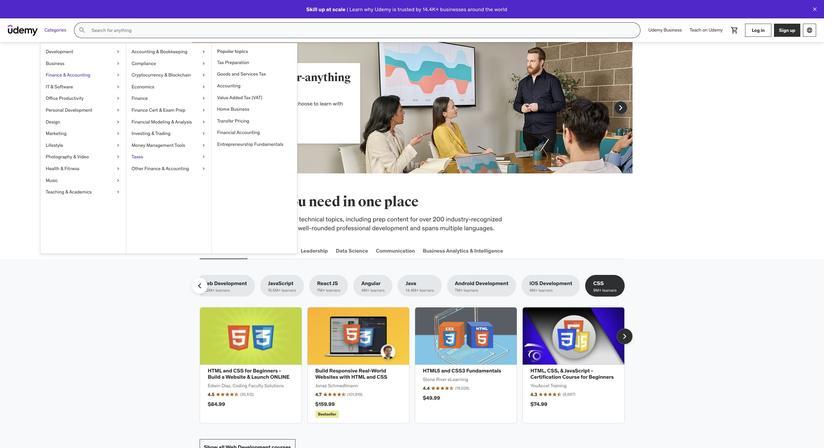 Task type: vqa. For each thing, say whether or not it's contained in the screenshot.
& in the button
yes



Task type: locate. For each thing, give the bounding box(es) containing it.
xsmall image for economics
[[201, 84, 206, 90]]

money management tools link
[[126, 140, 212, 151]]

3 learners from the left
[[326, 288, 340, 293]]

up
[[319, 6, 325, 12], [790, 27, 796, 33]]

web inside web development 12.2m+ learners
[[202, 280, 213, 287]]

carousel element containing build ready-for-anything teams
[[192, 42, 633, 174]]

in right log
[[761, 27, 765, 33]]

build left website
[[208, 374, 221, 381]]

why right learn
[[364, 6, 373, 12]]

financial down transfer on the top
[[217, 130, 236, 136]]

0 vertical spatial fundamentals
[[254, 141, 283, 147]]

communication button
[[375, 243, 416, 259]]

css right real-
[[377, 374, 387, 381]]

1 vertical spatial javascript
[[565, 368, 590, 374]]

html left website
[[208, 368, 222, 374]]

transfer pricing link
[[212, 115, 297, 127]]

1 horizontal spatial it
[[254, 248, 258, 254]]

learners inside 'angular 4m+ learners'
[[370, 288, 385, 293]]

xsmall image
[[116, 49, 121, 55], [201, 60, 206, 67], [116, 72, 121, 79], [201, 72, 206, 79], [201, 84, 206, 90], [201, 96, 206, 102], [116, 119, 121, 125], [201, 119, 206, 125], [201, 131, 206, 137], [116, 154, 121, 161], [201, 154, 206, 161], [116, 166, 121, 172], [201, 166, 206, 172], [116, 178, 121, 184]]

0 horizontal spatial for
[[245, 368, 252, 374]]

languages.
[[464, 224, 495, 232]]

in up including on the left
[[343, 194, 356, 211]]

xsmall image inside teaching & academics link
[[116, 189, 121, 196]]

0 vertical spatial in
[[761, 27, 765, 33]]

7m+ down react
[[317, 288, 325, 293]]

skills inside covering critical workplace skills to technical topics, including prep content for over 200 industry-recognized certifications, our catalog supports well-rounded professional development and spans multiple languages.
[[277, 216, 291, 223]]

online
[[270, 374, 290, 381]]

1 horizontal spatial the
[[485, 6, 493, 12]]

1 vertical spatial the
[[221, 194, 242, 211]]

sign up link
[[774, 24, 801, 37]]

financial inside financial modeling & analysis link
[[132, 119, 150, 125]]

0 vertical spatial financial
[[132, 119, 150, 125]]

financial accounting link
[[212, 127, 297, 139]]

& down compliance link
[[164, 72, 167, 78]]

java
[[406, 280, 416, 287]]

0 horizontal spatial up
[[319, 6, 325, 12]]

& right cert
[[159, 107, 162, 113]]

1 vertical spatial fundamentals
[[466, 368, 501, 374]]

xsmall image inside the investing & trading link
[[201, 131, 206, 137]]

build inside build responsive real-world websites with html and css
[[315, 368, 328, 374]]

javascript inside html, css, & javascript - certification course for beginners
[[565, 368, 590, 374]]

finance left cert
[[132, 107, 148, 113]]

xsmall image for development
[[116, 49, 121, 55]]

1 horizontal spatial financial
[[217, 130, 236, 136]]

0 horizontal spatial html
[[208, 368, 222, 374]]

2 4m+ from the left
[[530, 288, 538, 293]]

5 learners from the left
[[420, 288, 434, 293]]

- inside the html and css for beginners - build a website & launch online
[[279, 368, 281, 374]]

for left over
[[410, 216, 418, 223]]

music link
[[40, 175, 126, 187]]

accounting
[[132, 49, 155, 55], [67, 72, 90, 78], [217, 83, 241, 89], [237, 130, 260, 136], [166, 166, 189, 172]]

fundamentals
[[254, 141, 283, 147], [466, 368, 501, 374]]

development right ios
[[540, 280, 572, 287]]

0 horizontal spatial a
[[222, 374, 225, 381]]

xsmall image inside finance & accounting 'link'
[[116, 72, 121, 79]]

1 7m+ from the left
[[317, 288, 325, 293]]

development for android development 7m+ learners
[[476, 280, 509, 287]]

1 horizontal spatial javascript
[[565, 368, 590, 374]]

1 horizontal spatial beginners
[[589, 374, 614, 381]]

by
[[416, 6, 421, 12]]

xsmall image for finance & accounting
[[116, 72, 121, 79]]

xsmall image inside the money management tools link
[[201, 142, 206, 149]]

1 horizontal spatial in
[[761, 27, 765, 33]]

0 vertical spatial up
[[319, 6, 325, 12]]

xsmall image inside design link
[[116, 119, 121, 125]]

xsmall image inside finance link
[[201, 96, 206, 102]]

6 learners from the left
[[464, 288, 478, 293]]

finance for finance cert & exam prep
[[132, 107, 148, 113]]

why
[[364, 6, 373, 12], [234, 100, 243, 107]]

financial modeling & analysis link
[[126, 116, 212, 128]]

a left website
[[222, 374, 225, 381]]

development inside web development 12.2m+ learners
[[214, 280, 247, 287]]

0 horizontal spatial in
[[343, 194, 356, 211]]

teach on udemy link
[[686, 22, 727, 38]]

development inside android development 7m+ learners
[[476, 280, 509, 287]]

1 - from the left
[[279, 368, 281, 374]]

and inside build responsive real-world websites with html and css
[[367, 374, 376, 381]]

xsmall image for other finance & accounting
[[201, 166, 206, 172]]

0 horizontal spatial financial
[[132, 119, 150, 125]]

0 vertical spatial to
[[314, 100, 319, 107]]

home
[[217, 106, 230, 112]]

need
[[309, 194, 340, 211]]

xsmall image for finance
[[201, 96, 206, 102]]

udemy image
[[8, 25, 38, 36]]

carousel element
[[192, 42, 633, 174], [200, 308, 633, 424]]

finance & accounting
[[46, 72, 90, 78]]

1 vertical spatial a
[[222, 374, 225, 381]]

development for web development 12.2m+ learners
[[214, 280, 247, 287]]

development inside web development "button"
[[213, 248, 246, 254]]

4 learners from the left
[[370, 288, 385, 293]]

beginners inside html, css, & javascript - certification course for beginners
[[589, 374, 614, 381]]

up inside sign up link
[[790, 27, 796, 33]]

value
[[217, 95, 228, 101]]

1 horizontal spatial html
[[351, 374, 365, 381]]

finance down economics
[[132, 96, 148, 101]]

investing & trading link
[[126, 128, 212, 140]]

xsmall image for cryptocurrency & blockchain
[[201, 72, 206, 79]]

4m+ down ios
[[530, 288, 538, 293]]

prep
[[373, 216, 386, 223]]

2 - from the left
[[591, 368, 593, 374]]

java 14.4m+ learners
[[406, 280, 434, 293]]

& right analytics
[[470, 248, 473, 254]]

financial up investing
[[132, 119, 150, 125]]

development down "office productivity" link at the top of page
[[65, 107, 92, 113]]

1 horizontal spatial for
[[410, 216, 418, 223]]

xsmall image for accounting & bookkeeping
[[201, 49, 206, 55]]

business down spans
[[423, 248, 445, 254]]

& down taxes link
[[162, 166, 165, 172]]

popular
[[217, 48, 234, 54]]

xsmall image inside "other finance & accounting" link
[[201, 166, 206, 172]]

css inside css 9m+ learners
[[593, 280, 604, 287]]

intelligence
[[474, 248, 503, 254]]

7 learners from the left
[[539, 288, 553, 293]]

1 horizontal spatial build
[[223, 71, 252, 85]]

javascript right css,
[[565, 368, 590, 374]]

economics link
[[126, 81, 212, 93]]

1 horizontal spatial tax
[[244, 95, 251, 101]]

0 vertical spatial a
[[249, 124, 252, 131]]

& left launch
[[247, 374, 250, 381]]

xsmall image inside compliance link
[[201, 60, 206, 67]]

1 vertical spatial it
[[254, 248, 258, 254]]

xsmall image for money management tools
[[201, 142, 206, 149]]

xsmall image inside accounting & bookkeeping link
[[201, 49, 206, 55]]

2 7m+ from the left
[[455, 288, 463, 293]]

xsmall image for financial modeling & analysis
[[201, 119, 206, 125]]

up for sign
[[790, 27, 796, 33]]

1 horizontal spatial 4m+
[[530, 288, 538, 293]]

skills up supports
[[277, 216, 291, 223]]

- right launch
[[279, 368, 281, 374]]

2 horizontal spatial css
[[593, 280, 604, 287]]

web down certifications,
[[201, 248, 212, 254]]

next image
[[616, 103, 626, 113], [619, 332, 630, 342]]

health & fitness
[[46, 166, 80, 172]]

xsmall image inside the health & fitness link
[[116, 166, 121, 172]]

web up "12.2m+"
[[202, 280, 213, 287]]

ready-
[[253, 71, 286, 85]]

xsmall image for teaching & academics
[[116, 189, 121, 196]]

& right css,
[[560, 368, 564, 374]]

photography & video link
[[40, 151, 126, 163]]

15.5m+
[[268, 288, 281, 293]]

react js 7m+ learners
[[317, 280, 340, 293]]

on
[[703, 27, 708, 33]]

xsmall image inside marketing link
[[116, 131, 121, 137]]

css up 9m+
[[593, 280, 604, 287]]

office productivity
[[46, 96, 84, 101]]

business inside button
[[423, 248, 445, 254]]

1 vertical spatial in
[[343, 194, 356, 211]]

business.
[[241, 108, 264, 114]]

why for teams
[[234, 100, 243, 107]]

0 vertical spatial javascript
[[268, 280, 293, 287]]

with right learn on the top
[[333, 100, 343, 107]]

xsmall image inside financial modeling & analysis link
[[201, 119, 206, 125]]

world
[[494, 6, 507, 12]]

xsmall image inside "office productivity" link
[[116, 96, 121, 102]]

for left online
[[245, 368, 252, 374]]

shopping cart with 0 items image
[[731, 26, 739, 34]]

build
[[223, 71, 252, 85], [315, 368, 328, 374], [208, 374, 221, 381]]

angular
[[361, 280, 381, 287]]

0 horizontal spatial -
[[279, 368, 281, 374]]

to
[[314, 100, 319, 107], [292, 216, 298, 223]]

7m+ for android development
[[455, 288, 463, 293]]

1 vertical spatial why
[[234, 100, 243, 107]]

0 horizontal spatial tax
[[217, 59, 224, 65]]

0 vertical spatial web
[[201, 248, 212, 254]]

submit search image
[[78, 26, 86, 34]]

and inside the html and css for beginners - build a website & launch online
[[223, 368, 232, 374]]

skill
[[306, 6, 317, 12]]

see
[[223, 100, 232, 107]]

14.4k+
[[423, 6, 439, 12]]

financial for financial modeling & analysis
[[132, 119, 150, 125]]

1 vertical spatial financial
[[217, 130, 236, 136]]

development inside ios development 4m+ learners
[[540, 280, 572, 287]]

prep
[[176, 107, 185, 113]]

xsmall image inside taxes link
[[201, 154, 206, 161]]

Search for anything text field
[[90, 25, 633, 36]]

beginners inside the html and css for beginners - build a website & launch online
[[253, 368, 278, 374]]

1 horizontal spatial up
[[790, 27, 796, 33]]

html left the world
[[351, 374, 365, 381]]

& inside button
[[470, 248, 473, 254]]

tax left (vat)
[[244, 95, 251, 101]]

0 horizontal spatial beginners
[[253, 368, 278, 374]]

udemy
[[375, 6, 391, 12], [649, 27, 663, 33], [709, 27, 723, 33], [223, 108, 240, 114]]

0 horizontal spatial the
[[221, 194, 242, 211]]

css left launch
[[233, 368, 244, 374]]

compliance
[[132, 60, 156, 66]]

4m+ inside 'angular 4m+ learners'
[[361, 288, 370, 293]]

build down preparation
[[223, 71, 252, 85]]

xsmall image inside economics link
[[201, 84, 206, 90]]

1 vertical spatial up
[[790, 27, 796, 33]]

0 vertical spatial why
[[364, 6, 373, 12]]

for right the course
[[581, 374, 588, 381]]

1 horizontal spatial css
[[377, 374, 387, 381]]

teaching
[[46, 189, 64, 195]]

tax right services
[[259, 71, 266, 77]]

it certifications
[[254, 248, 293, 254]]

development for web development
[[213, 248, 246, 254]]

the left the world
[[485, 6, 493, 12]]

development for ios development 4m+ learners
[[540, 280, 572, 287]]

up right sign
[[790, 27, 796, 33]]

and inside covering critical workplace skills to technical topics, including prep content for over 200 industry-recognized certifications, our catalog supports well-rounded professional development and spans multiple languages.
[[410, 224, 421, 232]]

& left the analysis
[[171, 119, 174, 125]]

7m+ for react js
[[317, 288, 325, 293]]

learners inside 'java 14.4m+ learners'
[[420, 288, 434, 293]]

1 vertical spatial skills
[[277, 216, 291, 223]]

content
[[387, 216, 409, 223]]

accounting up compliance
[[132, 49, 155, 55]]

0 horizontal spatial it
[[46, 84, 49, 90]]

0 vertical spatial carousel element
[[192, 42, 633, 174]]

to up supports
[[292, 216, 298, 223]]

teaching & academics link
[[40, 187, 126, 198]]

technical
[[299, 216, 324, 223]]

xsmall image inside the 'business' link
[[116, 60, 121, 67]]

business left teach
[[664, 27, 682, 33]]

javascript up 15.5m+
[[268, 280, 293, 287]]

business down value added tax (vat) at the left top of page
[[231, 106, 249, 112]]

0 horizontal spatial css
[[233, 368, 244, 374]]

7m+ inside react js 7m+ learners
[[317, 288, 325, 293]]

money management tools
[[132, 142, 185, 148]]

(vat)
[[252, 95, 262, 101]]

tax down popular
[[217, 59, 224, 65]]

with
[[333, 100, 343, 107], [339, 374, 350, 381]]

1 horizontal spatial fundamentals
[[466, 368, 501, 374]]

1 horizontal spatial -
[[591, 368, 593, 374]]

teach on udemy
[[690, 27, 723, 33]]

build inside the html and css for beginners - build a website & launch online
[[208, 374, 221, 381]]

8 learners from the left
[[603, 288, 617, 293]]

xsmall image inside it & software 'link'
[[116, 84, 121, 90]]

web inside "button"
[[201, 248, 212, 254]]

1 vertical spatial carousel element
[[200, 308, 633, 424]]

css3
[[452, 368, 465, 374]]

xsmall image for investing & trading
[[201, 131, 206, 137]]

1 horizontal spatial a
[[249, 124, 252, 131]]

build left responsive
[[315, 368, 328, 374]]

xsmall image inside personal development link
[[116, 107, 121, 114]]

0 vertical spatial it
[[46, 84, 49, 90]]

xsmall image inside finance cert & exam prep link
[[201, 107, 206, 114]]

css 9m+ learners
[[593, 280, 617, 293]]

0 horizontal spatial 7m+
[[317, 288, 325, 293]]

it inside button
[[254, 248, 258, 254]]

topics
[[235, 48, 248, 54]]

accounting down the 'business' link
[[67, 72, 90, 78]]

development down certifications,
[[213, 248, 246, 254]]

tax preparation
[[217, 59, 249, 65]]

development down categories dropdown button
[[46, 49, 73, 55]]

& inside the html and css for beginners - build a website & launch online
[[247, 374, 250, 381]]

why inside build ready-for-anything teams see why leading organizations choose to learn with udemy business.
[[234, 100, 243, 107]]

0 horizontal spatial fundamentals
[[254, 141, 283, 147]]

2 horizontal spatial build
[[315, 368, 328, 374]]

2 learners from the left
[[282, 288, 296, 293]]

added
[[229, 95, 243, 101]]

development up "12.2m+"
[[214, 280, 247, 287]]

leadership
[[301, 248, 328, 254]]

up left at
[[319, 6, 325, 12]]

1 4m+ from the left
[[361, 288, 370, 293]]

it left certifications
[[254, 248, 258, 254]]

development for personal development
[[65, 107, 92, 113]]

xsmall image inside cryptocurrency & blockchain link
[[201, 72, 206, 79]]

why right see on the left top of the page
[[234, 100, 243, 107]]

and inside taxes element
[[232, 71, 239, 77]]

1 vertical spatial with
[[339, 374, 350, 381]]

beginners right the course
[[589, 374, 614, 381]]

finance cert & exam prep link
[[126, 105, 212, 116]]

fundamentals down financial accounting link
[[254, 141, 283, 147]]

spans
[[422, 224, 439, 232]]

html, css, & javascript - certification course for beginners link
[[531, 368, 614, 381]]

1 horizontal spatial why
[[364, 6, 373, 12]]

financial inside financial accounting link
[[217, 130, 236, 136]]

2 horizontal spatial tax
[[259, 71, 266, 77]]

0 horizontal spatial why
[[234, 100, 243, 107]]

html5 and css3 fundamentals
[[423, 368, 501, 374]]

topic filters element
[[192, 275, 625, 297]]

xsmall image inside development link
[[116, 49, 121, 55]]

financial
[[132, 119, 150, 125], [217, 130, 236, 136]]

skills up workplace
[[245, 194, 280, 211]]

fundamentals right css3
[[466, 368, 501, 374]]

1 horizontal spatial to
[[314, 100, 319, 107]]

other finance & accounting link
[[126, 163, 212, 175]]

a left demo
[[249, 124, 252, 131]]

tools
[[175, 142, 185, 148]]

it inside 'link'
[[46, 84, 49, 90]]

it up the office
[[46, 84, 49, 90]]

xsmall image
[[201, 49, 206, 55], [116, 60, 121, 67], [116, 84, 121, 90], [116, 96, 121, 102], [116, 107, 121, 114], [201, 107, 206, 114], [116, 131, 121, 137], [116, 142, 121, 149], [201, 142, 206, 149], [116, 189, 121, 196]]

html5
[[423, 368, 440, 374]]

0 horizontal spatial to
[[292, 216, 298, 223]]

0 vertical spatial with
[[333, 100, 343, 107]]

cryptocurrency & blockchain link
[[126, 69, 212, 81]]

1 vertical spatial web
[[202, 280, 213, 287]]

0 horizontal spatial build
[[208, 374, 221, 381]]

0 horizontal spatial 4m+
[[361, 288, 370, 293]]

development right android
[[476, 280, 509, 287]]

4m+ down angular
[[361, 288, 370, 293]]

it for it & software
[[46, 84, 49, 90]]

7m+ down android
[[455, 288, 463, 293]]

xsmall image inside lifestyle link
[[116, 142, 121, 149]]

finance up it & software
[[46, 72, 62, 78]]

1 horizontal spatial 7m+
[[455, 288, 463, 293]]

goods and services tax link
[[212, 69, 297, 80]]

xsmall image inside music link
[[116, 178, 121, 184]]

7m+ inside android development 7m+ learners
[[455, 288, 463, 293]]

1 vertical spatial tax
[[259, 71, 266, 77]]

management
[[146, 142, 174, 148]]

2 horizontal spatial for
[[581, 374, 588, 381]]

build for teams
[[223, 71, 252, 85]]

to inside build ready-for-anything teams see why leading organizations choose to learn with udemy business.
[[314, 100, 319, 107]]

to left learn on the top
[[314, 100, 319, 107]]

4m+
[[361, 288, 370, 293], [530, 288, 538, 293]]

0 vertical spatial the
[[485, 6, 493, 12]]

0 horizontal spatial javascript
[[268, 280, 293, 287]]

with right websites
[[339, 374, 350, 381]]

14.4m+
[[406, 288, 419, 293]]

leadership button
[[299, 243, 329, 259]]

beginners right website
[[253, 368, 278, 374]]

- right the course
[[591, 368, 593, 374]]

the up critical
[[221, 194, 242, 211]]

build inside build ready-for-anything teams see why leading organizations choose to learn with udemy business.
[[223, 71, 252, 85]]

finance link
[[126, 93, 212, 105]]

finance inside 'link'
[[46, 72, 62, 78]]

with inside build ready-for-anything teams see why leading organizations choose to learn with udemy business.
[[333, 100, 343, 107]]

xsmall image inside photography & video link
[[116, 154, 121, 161]]

trading
[[155, 131, 171, 137]]

build responsive real-world websites with html and css
[[315, 368, 387, 381]]

development inside personal development link
[[65, 107, 92, 113]]

data science
[[336, 248, 368, 254]]

1 vertical spatial to
[[292, 216, 298, 223]]

xsmall image for music
[[116, 178, 121, 184]]

1 learners from the left
[[216, 288, 230, 293]]

learners inside react js 7m+ learners
[[326, 288, 340, 293]]

development
[[372, 224, 409, 232]]



Task type: describe. For each thing, give the bounding box(es) containing it.
& left bookkeeping
[[156, 49, 159, 55]]

xsmall image for finance cert & exam prep
[[201, 107, 206, 114]]

business up finance & accounting on the top left of page
[[46, 60, 64, 66]]

udemy inside build ready-for-anything teams see why leading organizations choose to learn with udemy business.
[[223, 108, 240, 114]]

real-
[[359, 368, 371, 374]]

accounting down goods
[[217, 83, 241, 89]]

other
[[132, 166, 143, 172]]

build responsive real-world websites with html and css link
[[315, 368, 387, 381]]

productivity
[[59, 96, 84, 101]]

and for html and css for beginners - build a website & launch online
[[223, 368, 232, 374]]

lifestyle link
[[40, 140, 126, 151]]

4m+ inside ios development 4m+ learners
[[530, 288, 538, 293]]

fitness
[[64, 166, 80, 172]]

html inside build responsive real-world websites with html and css
[[351, 374, 365, 381]]

development link
[[40, 46, 126, 58]]

cert
[[149, 107, 158, 113]]

learners inside css 9m+ learners
[[603, 288, 617, 293]]

html inside the html and css for beginners - build a website & launch online
[[208, 368, 222, 374]]

- inside html, css, & javascript - certification course for beginners
[[591, 368, 593, 374]]

design link
[[40, 116, 126, 128]]

html5 and css3 fundamentals link
[[423, 368, 501, 374]]

accounting & bookkeeping link
[[126, 46, 212, 58]]

value added tax (vat) link
[[212, 92, 297, 104]]

web development button
[[200, 243, 247, 259]]

financial for financial accounting
[[217, 130, 236, 136]]

xsmall image for it & software
[[116, 84, 121, 90]]

& right health
[[61, 166, 63, 172]]

trusted
[[398, 6, 415, 12]]

finance for finance
[[132, 96, 148, 101]]

& left trading
[[151, 131, 154, 137]]

fundamentals inside carousel element
[[466, 368, 501, 374]]

0 vertical spatial next image
[[616, 103, 626, 113]]

request a demo
[[227, 124, 267, 131]]

xsmall image for taxes
[[201, 154, 206, 161]]

xsmall image for design
[[116, 119, 121, 125]]

android development 7m+ learners
[[455, 280, 509, 293]]

tax preparation link
[[212, 57, 297, 69]]

financial modeling & analysis
[[132, 119, 192, 125]]

transfer
[[217, 118, 234, 124]]

entrepreneurship fundamentals
[[217, 141, 283, 147]]

exam
[[163, 107, 175, 113]]

build ready-for-anything teams see why leading organizations choose to learn with udemy business.
[[223, 71, 351, 114]]

& left video
[[73, 154, 76, 160]]

finance right other
[[144, 166, 161, 172]]

learners inside web development 12.2m+ learners
[[216, 288, 230, 293]]

economics
[[132, 84, 154, 90]]

communication
[[376, 248, 415, 254]]

choose a language image
[[807, 27, 813, 34]]

finance for finance & accounting
[[46, 72, 62, 78]]

office productivity link
[[40, 93, 126, 105]]

xsmall image for office productivity
[[116, 96, 121, 102]]

request
[[227, 124, 248, 131]]

rounded
[[312, 224, 335, 232]]

build for websites
[[315, 368, 328, 374]]

entrepreneurship fundamentals link
[[212, 139, 297, 151]]

for inside html, css, & javascript - certification course for beginners
[[581, 374, 588, 381]]

organizations
[[263, 100, 294, 107]]

xsmall image for business
[[116, 60, 121, 67]]

personal
[[46, 107, 64, 113]]

you
[[283, 194, 306, 211]]

0 vertical spatial tax
[[217, 59, 224, 65]]

all the skills you need in one place
[[200, 194, 419, 211]]

businesses
[[440, 6, 467, 12]]

finance & accounting link
[[40, 69, 126, 81]]

responsive
[[329, 368, 358, 374]]

for inside covering critical workplace skills to technical topics, including prep content for over 200 industry-recognized certifications, our catalog supports well-rounded professional development and spans multiple languages.
[[410, 216, 418, 223]]

industry-
[[446, 216, 471, 223]]

previous image
[[198, 103, 209, 113]]

and for goods and services tax
[[232, 71, 239, 77]]

anything
[[305, 71, 351, 85]]

it for it certifications
[[254, 248, 258, 254]]

html and css for beginners - build a website & launch online link
[[208, 368, 290, 381]]

up for skill
[[319, 6, 325, 12]]

1 vertical spatial next image
[[619, 332, 630, 342]]

react
[[317, 280, 331, 287]]

12.2m+
[[202, 288, 215, 293]]

accounting down taxes link
[[166, 166, 189, 172]]

css inside build responsive real-world websites with html and css
[[377, 374, 387, 381]]

at
[[326, 6, 331, 12]]

web for web development 12.2m+ learners
[[202, 280, 213, 287]]

personal development
[[46, 107, 92, 113]]

modeling
[[151, 119, 170, 125]]

pricing
[[235, 118, 249, 124]]

xsmall image for personal development
[[116, 107, 121, 114]]

xsmall image for lifestyle
[[116, 142, 121, 149]]

angular 4m+ learners
[[361, 280, 385, 293]]

why for |
[[364, 6, 373, 12]]

to inside covering critical workplace skills to technical topics, including prep content for over 200 industry-recognized certifications, our catalog supports well-rounded professional development and spans multiple languages.
[[292, 216, 298, 223]]

goods and services tax
[[217, 71, 266, 77]]

office
[[46, 96, 58, 101]]

over
[[419, 216, 431, 223]]

one
[[358, 194, 382, 211]]

sign up
[[779, 27, 796, 33]]

certifications
[[259, 248, 293, 254]]

javascript inside the javascript 15.5m+ learners
[[268, 280, 293, 287]]

investing
[[132, 131, 150, 137]]

data
[[336, 248, 347, 254]]

development inside development link
[[46, 49, 73, 55]]

demo
[[253, 124, 267, 131]]

xsmall image for health & fitness
[[116, 166, 121, 172]]

xsmall image for marketing
[[116, 131, 121, 137]]

including
[[346, 216, 371, 223]]

request a demo link
[[223, 120, 271, 136]]

& right teaching
[[65, 189, 68, 195]]

2 vertical spatial tax
[[244, 95, 251, 101]]

learners inside the javascript 15.5m+ learners
[[282, 288, 296, 293]]

business inside taxes element
[[231, 106, 249, 112]]

web development
[[201, 248, 246, 254]]

it certifications button
[[253, 243, 294, 259]]

0 vertical spatial skills
[[245, 194, 280, 211]]

critical
[[226, 216, 245, 223]]

home business
[[217, 106, 249, 112]]

accounting up entrepreneurship fundamentals
[[237, 130, 260, 136]]

covering critical workplace skills to technical topics, including prep content for over 200 industry-recognized certifications, our catalog supports well-rounded professional development and spans multiple languages.
[[200, 216, 502, 232]]

for inside the html and css for beginners - build a website & launch online
[[245, 368, 252, 374]]

9m+
[[593, 288, 602, 293]]

learners inside ios development 4m+ learners
[[539, 288, 553, 293]]

and for html5 and css3 fundamentals
[[441, 368, 451, 374]]

blockchain
[[168, 72, 191, 78]]

ios development 4m+ learners
[[530, 280, 572, 293]]

covering
[[200, 216, 225, 223]]

analysis
[[175, 119, 192, 125]]

accounting & bookkeeping
[[132, 49, 187, 55]]

teach
[[690, 27, 702, 33]]

business analytics & intelligence
[[423, 248, 503, 254]]

close image
[[812, 6, 818, 13]]

our
[[239, 224, 248, 232]]

taxes
[[132, 154, 143, 160]]

html and css for beginners - build a website & launch online
[[208, 368, 290, 381]]

money
[[132, 142, 145, 148]]

with inside build responsive real-world websites with html and css
[[339, 374, 350, 381]]

data science button
[[335, 243, 369, 259]]

accounting inside 'link'
[[67, 72, 90, 78]]

carousel element containing html and css for beginners - build a website & launch online
[[200, 308, 633, 424]]

200
[[433, 216, 445, 223]]

taxes element
[[212, 43, 297, 254]]

css inside the html and css for beginners - build a website & launch online
[[233, 368, 244, 374]]

a inside the html and css for beginners - build a website & launch online
[[222, 374, 225, 381]]

& up the office
[[51, 84, 53, 90]]

xsmall image for compliance
[[201, 60, 206, 67]]

leading
[[244, 100, 261, 107]]

udemy business
[[649, 27, 682, 33]]

health
[[46, 166, 59, 172]]

learners inside android development 7m+ learners
[[464, 288, 478, 293]]

science
[[349, 248, 368, 254]]

xsmall image for photography & video
[[116, 154, 121, 161]]

fundamentals inside taxes element
[[254, 141, 283, 147]]

teams
[[223, 84, 255, 98]]

previous image
[[194, 281, 205, 292]]

investing & trading
[[132, 131, 171, 137]]

& up software
[[63, 72, 66, 78]]

web for web development
[[201, 248, 212, 254]]

bookkeeping
[[160, 49, 187, 55]]

website
[[226, 374, 246, 381]]

javascript 15.5m+ learners
[[268, 280, 296, 293]]

android
[[455, 280, 475, 287]]

& inside html, css, & javascript - certification course for beginners
[[560, 368, 564, 374]]



